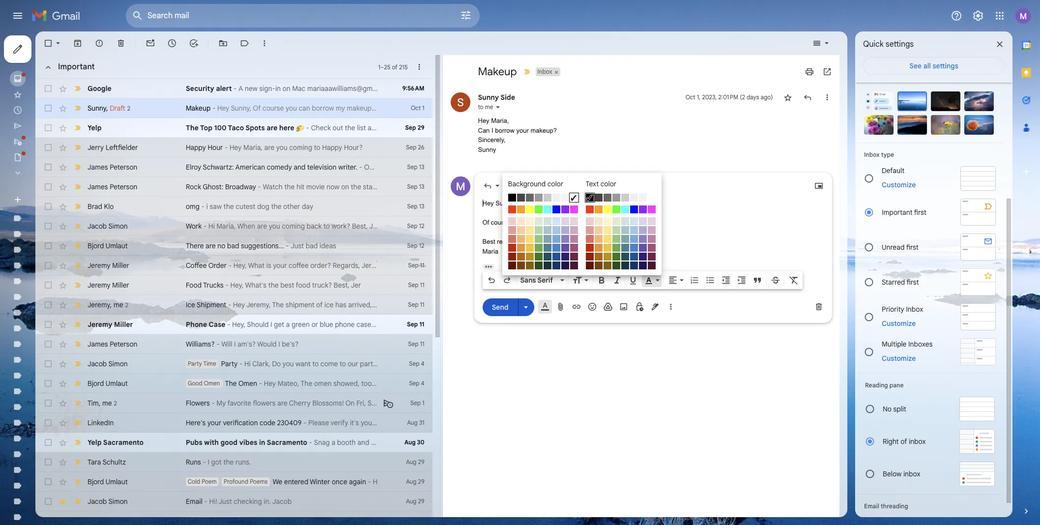 Task type: vqa. For each thing, say whether or not it's contained in the screenshot.


Task type: locate. For each thing, give the bounding box(es) containing it.
1 rgb (255, 229, 153) cell from the left
[[525, 226, 534, 235]]

1 rgb (61, 133, 198) cell from the left
[[552, 243, 561, 252]]

rgb (204, 204, 204) image
[[543, 194, 551, 202]]

rgb (255, 153, 0) cell
[[516, 205, 525, 214], [594, 205, 603, 214]]

rgb (159, 197, 232) cell for rgb (118, 165, 175) cell associated with rgb (182, 215, 168) cell for rgb (147, 196, 125) icon on the right top of page
[[552, 226, 561, 235]]

rgb (255, 0, 0) cell left rgb (255, 153, 0) icon in the top of the page
[[508, 205, 516, 214]]

rgb (53, 28, 117) cell for the rgb (11, 83, 148) cell associated with "rgb (19, 79, 92)" cell corresponding to rgb (69, 129, 142) icon
[[638, 252, 647, 261]]

230409
[[277, 418, 302, 427]]

james peterson for elroy schwartz: american comedy and television writer.
[[88, 163, 137, 172]]

your right here's
[[207, 418, 221, 427]]

rgb (102, 0, 0) image
[[586, 262, 594, 269]]

rgb (61, 133, 198) cell
[[552, 243, 561, 252], [630, 243, 638, 252]]

rgb (234, 209, 220) cell
[[570, 217, 578, 226], [647, 217, 656, 226]]

first
[[914, 208, 927, 217], [906, 243, 919, 251], [907, 278, 919, 286]]

important up the unread first
[[882, 208, 913, 217]]

2 rgb (194, 123, 160) cell from the left
[[647, 235, 656, 243]]

rgb (153, 0, 0) image left rgb (180, 95, 6) image
[[508, 253, 516, 261]]

rgb (255, 255, 0) cell right rgb (255, 153, 0) image
[[603, 205, 612, 214]]

rgb (246, 178, 107) cell
[[516, 235, 525, 243], [594, 235, 603, 243]]

2 rgb (255, 242, 204) image from the left
[[603, 217, 611, 225]]

0 vertical spatial 4
[[421, 360, 425, 367]]

0 vertical spatial my
[[336, 104, 345, 113]]

0 horizontal spatial rgb (32, 18, 77) cell
[[561, 261, 570, 270]]

sunny inside important tab panel
[[88, 103, 106, 112]]

poem
[[202, 478, 217, 485]]

miller
[[112, 261, 129, 270], [112, 281, 129, 290], [114, 320, 133, 329]]

11 for blue
[[419, 321, 425, 328]]

rgb (255, 153, 0) image
[[595, 205, 602, 213]]

jeremy , me 2
[[88, 300, 128, 309]]

regards, up rgb (180, 95, 6) image
[[497, 238, 521, 245]]

rock
[[186, 182, 201, 191]]

- down williams? - will i am's? would i be's?
[[239, 359, 243, 368]]

1
[[378, 63, 380, 71], [422, 104, 425, 112], [422, 399, 425, 407]]

rgb (0, 255, 0) cell
[[534, 205, 543, 214], [612, 205, 621, 214]]

rgb (11, 83, 148) image
[[552, 253, 560, 261], [630, 253, 638, 261]]

2 jacob simon from the top
[[88, 359, 128, 368]]

rgb (255, 217, 102) cell for rgb (182, 215, 168) cell for rgb (147, 196, 125) icon on the right top of page
[[525, 235, 534, 243]]

0 horizontal spatial rgb (76, 17, 48) cell
[[570, 261, 578, 270]]

profound poems
[[224, 478, 268, 485]]

1 horizontal spatial the
[[225, 379, 237, 388]]

row containing yelp
[[35, 118, 432, 138]]

unread first
[[882, 243, 919, 251]]

0 horizontal spatial rgb (234, 153, 153) cell
[[508, 226, 516, 235]]

rgb (153, 0, 0) cell
[[508, 252, 516, 261], [585, 252, 594, 261]]

1 rgb (255, 242, 204) cell from the left
[[525, 217, 534, 226]]

makeup - hey sunny, of course you can borrow my makeup! best regards, maria
[[186, 104, 436, 113]]

bulleted list ‪(⌘⇧8)‬ image
[[705, 275, 715, 285]]

1 sep 4 from the top
[[409, 360, 425, 367]]

0 vertical spatial aug 29
[[406, 458, 425, 466]]

rgb (255, 217, 102) cell for rgb (182, 215, 168) cell corresponding to rgb (147, 196, 125) image
[[603, 235, 612, 243]]

1 horizontal spatial your
[[273, 261, 287, 270]]

hit
[[297, 182, 305, 191]]

peterson down jeremy , me 2
[[110, 340, 137, 349]]

rgb (11, 83, 148) cell
[[552, 252, 561, 261], [630, 252, 638, 261]]

1 rgb (32, 18, 77) image from the left
[[561, 262, 569, 269]]

rgb (180, 95, 6) cell for rgb (230, 145, 56) cell associated with rgb (230, 145, 56) image rgb (204, 0, 0) 'cell''s rgb (224, 102, 102) "cell"
[[594, 252, 603, 261]]

rgb (194, 123, 160) image right rgb (111, 168, 220) image
[[570, 235, 578, 243]]

1 rgb (180, 95, 6) cell from the left
[[516, 252, 525, 261]]

side up show details image
[[501, 93, 515, 102]]

and
[[294, 163, 306, 172]]

0 horizontal spatial rgb (166, 77, 121) image
[[570, 244, 578, 252]]

rgb (7, 55, 99) cell
[[552, 261, 561, 270], [630, 261, 638, 270]]

rgb (32, 18, 77) image right rgb (7, 55, 99) image
[[561, 262, 569, 269]]

jacob
[[88, 222, 107, 231], [369, 222, 389, 231], [88, 359, 107, 368], [88, 497, 107, 506], [272, 497, 292, 506]]

more send options image
[[521, 302, 531, 312]]

more image
[[260, 38, 269, 48]]

insert signature image
[[650, 302, 660, 312]]

food
[[296, 281, 310, 290]]

2 rgb (249, 203, 156) image from the left
[[595, 226, 602, 234]]

rgb (249, 203, 156) cell
[[516, 226, 525, 235], [594, 226, 603, 235]]

sunny, inside important tab panel
[[231, 104, 251, 113]]

2 rgb (234, 209, 220) image from the left
[[648, 217, 656, 225]]

1 rgb (207, 226, 243) image from the left
[[552, 217, 560, 225]]

aug
[[407, 419, 418, 426], [404, 439, 416, 446], [406, 458, 417, 466], [406, 478, 417, 485], [406, 498, 417, 505]]

13 for elroy schwartz: american comedy and television writer. -
[[419, 163, 425, 171]]

email - hi! just checking in. jacob
[[186, 497, 292, 506]]

color for text color
[[601, 179, 617, 188]]

best
[[280, 281, 294, 290]]

rgb (111, 168, 220) cell for rgb (61, 133, 198) image
[[630, 235, 638, 243]]

0 horizontal spatial rgb (249, 203, 156) image
[[517, 226, 525, 234]]

Message Body text field
[[483, 199, 824, 256]]

rgb (0, 0, 0) image
[[508, 194, 516, 202]]

2 rgb (255, 217, 102) image from the left
[[603, 235, 611, 243]]

0 vertical spatial sunny side
[[478, 93, 515, 102]]

sunny inside hey maria, can i borrow your makeup? sincerely, sunny
[[478, 146, 496, 153]]

rgb (118, 165, 175) image
[[621, 235, 629, 243]]

schultz
[[103, 458, 126, 467]]

rgb (153, 153, 153) cell left rgb (204, 204, 204) icon
[[534, 193, 543, 202]]

rgb (246, 178, 107) image
[[517, 235, 525, 243]]

2 rgb (244, 204, 204) cell from the left
[[585, 217, 594, 226]]

linkedin
[[88, 418, 114, 427]]

13 inside row
[[419, 203, 425, 210]]

borrow inside hey maria, can i borrow your makeup? sincerely, sunny
[[495, 127, 515, 134]]

formatting options toolbar
[[483, 271, 803, 289]]

i inside row
[[208, 458, 209, 467]]

rgb (11, 83, 148) image for "rgb (19, 79, 92)" cell corresponding to rgb (69, 129, 142) icon
[[630, 253, 638, 261]]

1 vertical spatial oct
[[411, 104, 421, 112]]

rgb (238, 238, 238) cell
[[552, 193, 561, 202], [630, 193, 638, 202]]

reading pane element
[[865, 382, 995, 389]]

rgb (255, 242, 204) image
[[526, 217, 534, 225], [603, 217, 611, 225]]

sep for coffee order - hey, what is your coffee order? regards, jeremy
[[408, 262, 419, 269]]

1 rgb (166, 77, 121) cell from the left
[[570, 243, 578, 252]]

0 horizontal spatial rgb (255, 153, 0) cell
[[516, 205, 525, 214]]

1 sep 12 from the top
[[407, 222, 425, 230]]

important inside row
[[188, 517, 214, 525]]

1 vertical spatial maria
[[483, 248, 499, 255]]

1 horizontal spatial party
[[221, 359, 238, 368]]

rgb (208, 224, 227) image right rgb (217, 234, 211) image
[[621, 217, 629, 225]]

1 rgb (142, 124, 195) cell from the left
[[561, 235, 570, 243]]

sep 4 for -
[[409, 380, 425, 387]]

rgb (204, 0, 0) cell
[[508, 243, 516, 252], [585, 243, 594, 252]]

row containing google
[[35, 79, 432, 98]]

bad right no
[[227, 241, 239, 250]]

sep for there are no bad suggestions... - just bad ideas
[[407, 242, 418, 249]]

dog
[[257, 202, 269, 211]]

2 inside the tim , me 2
[[114, 399, 117, 407]]

rgb (111, 168, 220) cell
[[552, 235, 561, 243], [630, 235, 638, 243]]

2 sep 13 from the top
[[407, 183, 425, 190]]

aug 29 inside row
[[406, 458, 425, 466]]

add to tasks image
[[189, 38, 199, 48]]

0 horizontal spatial oct
[[411, 104, 421, 112]]

rgb (194, 123, 160) image for rgb (166, 77, 121) cell for rgb (53, 28, 117) image
[[570, 235, 578, 243]]

rgb (243, 243, 243) cell
[[561, 193, 570, 202], [638, 193, 647, 202]]

1 vertical spatial sep 4
[[409, 380, 425, 387]]

rgb (255, 0, 0) cell
[[508, 205, 516, 214], [585, 205, 594, 214]]

2 rgb (224, 102, 102) cell from the left
[[585, 235, 594, 243]]

rgb (255, 0, 255) cell
[[570, 205, 578, 214], [647, 205, 656, 214]]

rgb (255, 242, 204) cell
[[525, 217, 534, 226], [603, 217, 612, 226]]

1 rgb (7, 55, 99) cell from the left
[[552, 261, 561, 270]]

rgb (234, 153, 153) cell
[[508, 226, 516, 235], [585, 226, 594, 235]]

1 rgb (127, 96, 0) cell from the left
[[525, 261, 534, 270]]

1 rgb (255, 0, 255) image from the left
[[570, 205, 578, 213]]

jer right the thanks,
[[402, 320, 412, 329]]

rgb (217, 234, 211) image
[[535, 217, 543, 225]]

important tab panel
[[35, 55, 436, 525]]

rgb (69, 129, 142) cell right rgb (106, 168, 79) icon
[[543, 243, 552, 252]]

course up here
[[263, 104, 284, 113]]

2 vertical spatial bjord umlaut
[[88, 477, 128, 486]]

rgb (238, 238, 238) cell right rgb (204, 204, 204) icon
[[552, 193, 561, 202]]

1 vertical spatial important
[[882, 208, 913, 217]]

top
[[200, 123, 213, 132]]

rgb (180, 167, 214) image for rgb (159, 197, 232) image
[[639, 226, 647, 234]]

mon, aug 28, 2023, 11:00 am element
[[406, 516, 425, 525]]

1 bjord umlaut from the top
[[88, 241, 128, 250]]

0 horizontal spatial rgb (142, 124, 195) image
[[561, 235, 569, 243]]

rgb (252, 229, 205) cell right rgb (244, 204, 204) image
[[516, 217, 525, 226]]

rgb (244, 204, 204) cell left rgb (252, 229, 205) image
[[585, 217, 594, 226]]

sep for work - hi maria, when are you coming back to work? best, jacob
[[407, 222, 418, 230]]

rgb (234, 153, 153) image
[[508, 226, 516, 234], [586, 226, 594, 234]]

best, right truck?
[[334, 281, 350, 290]]

2 rgb (32, 18, 77) image from the left
[[639, 262, 647, 269]]

1 yelp from the top
[[88, 123, 102, 132]]

rgb (102, 0, 0) cell
[[508, 261, 516, 270], [585, 261, 594, 270]]

0 horizontal spatial rgb (241, 194, 50) cell
[[525, 243, 534, 252]]

rgb (159, 197, 232) cell
[[552, 226, 561, 235], [630, 226, 638, 235]]

sunny side up show details image
[[478, 93, 515, 102]]

rgb (39, 78, 19) cell right rgb (127, 96, 0) image
[[612, 261, 621, 270]]

1 rgb (53, 28, 117) cell from the left
[[561, 252, 570, 261]]

time
[[203, 360, 216, 367]]

row containing sunny
[[35, 98, 436, 118]]

rgb (249, 203, 156) image
[[517, 226, 525, 234], [595, 226, 602, 234]]

- right work
[[204, 222, 207, 231]]

rgb (255, 242, 204) cell left rgb (217, 234, 211) image
[[603, 217, 612, 226]]

1 horizontal spatial rgb (118, 165, 175) cell
[[621, 235, 630, 243]]

rgb (0, 255, 255) cell left rgb (0, 0, 255) image
[[621, 205, 630, 214]]

rgb (76, 17, 48) cell
[[570, 261, 578, 270], [647, 261, 656, 270]]

rgb (19, 79, 92) cell for rgb (69, 129, 142) icon
[[621, 252, 630, 261]]

1 13 from the top
[[419, 163, 425, 171]]

rgb (208, 224, 227) cell
[[543, 217, 552, 226], [621, 217, 630, 226]]

rgb (19, 79, 92) image
[[543, 253, 551, 261]]

1 rgb (68, 68, 68) cell from the left
[[516, 193, 525, 202]]

rgb (255, 229, 153) image
[[526, 226, 534, 234]]

rgb (39, 78, 19) image for "rgb (19, 79, 92)" cell corresponding to rgb (69, 129, 142) image
[[535, 262, 543, 269]]

2 rgb (180, 167, 214) image from the left
[[639, 226, 647, 234]]

1 horizontal spatial rgb (208, 224, 227) image
[[621, 217, 629, 225]]

rgb (234, 153, 153) cell for rgb (224, 102, 102) "cell" for rgb (230, 145, 56) icon rgb (204, 0, 0) 'cell'
[[508, 226, 516, 235]]

maria
[[419, 104, 436, 113], [483, 248, 499, 255]]

0 vertical spatial jacob simon
[[88, 222, 128, 231]]

sans
[[520, 276, 536, 285]]

want
[[296, 359, 311, 368]]

regards, inside best regards, maria
[[497, 238, 521, 245]]

simon up the tim , me 2
[[108, 359, 128, 368]]

brad klo
[[88, 202, 114, 211]]

2 rgb (249, 203, 156) cell from the left
[[594, 226, 603, 235]]

1 for sep 1
[[422, 399, 425, 407]]

rgb (217, 234, 211) cell
[[534, 217, 543, 226], [612, 217, 621, 226]]

gmail image
[[31, 6, 85, 26]]

can inside message body text field
[[524, 219, 534, 226]]

0 horizontal spatial the
[[186, 123, 199, 132]]

rgb (0, 0, 255) cell
[[552, 205, 561, 214], [630, 205, 638, 214]]

1 rgb (111, 168, 220) cell from the left
[[552, 235, 561, 243]]

rgb (118, 165, 175) cell
[[543, 235, 552, 243], [621, 235, 630, 243]]

1 vertical spatial customize button
[[876, 317, 922, 329]]

rgb (116, 27, 71) cell
[[570, 252, 578, 261], [647, 252, 656, 261]]

1 rgb (234, 153, 153) cell from the left
[[508, 226, 516, 235]]

makeup for makeup - hey sunny, of course you can borrow my makeup! best regards, maria
[[186, 104, 211, 113]]

rgb (76, 17, 48) image up formatting options toolbar
[[648, 262, 656, 269]]

0 horizontal spatial of
[[392, 63, 398, 71]]

oct inside "cell"
[[686, 93, 695, 101]]

2 rgb (208, 224, 227) image from the left
[[621, 217, 629, 225]]

order?
[[310, 261, 331, 270]]

3 jacob simon from the top
[[88, 497, 128, 506]]

rgb (102, 102, 102) cell
[[525, 193, 534, 202], [603, 193, 612, 202]]

1 rgb (246, 178, 107) cell from the left
[[516, 235, 525, 243]]

rgb (153, 0, 0) cell for rgb (230, 145, 56) cell associated with rgb (230, 145, 56) image rgb (204, 0, 0) 'cell''s rgb (224, 102, 102) "cell"'s rgb (180, 95, 6) cell
[[585, 252, 594, 261]]

rgb (12, 52, 61) image
[[543, 262, 551, 269], [621, 262, 629, 269]]

2 rgb (180, 95, 6) cell from the left
[[594, 252, 603, 261]]

bjord umlaut
[[88, 241, 128, 250], [88, 379, 128, 388], [88, 477, 128, 486]]

rgb (244, 204, 204) cell
[[508, 217, 516, 226], [585, 217, 594, 226]]

2 rgb (243, 243, 243) cell from the left
[[638, 193, 647, 202]]

1 vertical spatial simon
[[108, 359, 128, 368]]

rgb (207, 226, 243) image for rgb (217, 210, 233) cell corresponding to rgb (159, 197, 232) cell for rgb (118, 165, 175) cell associated with rgb (182, 215, 168) cell for rgb (147, 196, 125) icon on the right top of page
[[552, 217, 560, 225]]

0 horizontal spatial me
[[102, 398, 112, 407]]

with
[[204, 438, 219, 447]]

makeup
[[478, 65, 517, 78], [186, 104, 211, 113]]

rgb (118, 165, 175) cell for rgb (182, 215, 168) cell corresponding to rgb (147, 196, 125) image
[[621, 235, 630, 243]]

movie
[[306, 182, 325, 191]]

0 horizontal spatial rgb (147, 196, 125) cell
[[534, 235, 543, 243]]

verification
[[223, 418, 258, 427]]

sunny down "sincerely,"
[[478, 146, 496, 153]]

0 horizontal spatial rgb (180, 95, 6) cell
[[516, 252, 525, 261]]

hour?
[[344, 143, 363, 152]]

rgb (0, 0, 255) cell for rgb (0, 255, 255) image the rgb (0, 255, 0) cell's rgb (0, 255, 255) cell
[[552, 205, 561, 214]]

makeup inside important tab panel
[[186, 104, 211, 113]]

3 13 from the top
[[419, 203, 425, 210]]

your inside hey maria, can i borrow your makeup? sincerely, sunny
[[516, 127, 529, 134]]

inbox inside 'button'
[[538, 68, 552, 75]]

1 rgb (204, 0, 0) image from the left
[[508, 244, 516, 252]]

1 rgb (249, 203, 156) cell from the left
[[516, 226, 525, 235]]

1 horizontal spatial rgb (255, 153, 0) cell
[[594, 205, 603, 214]]

best,
[[352, 222, 368, 231], [334, 281, 350, 290]]

2 12 from the top
[[419, 242, 425, 249]]

3 peterson from the top
[[110, 340, 137, 349]]

2 vertical spatial sep 13
[[407, 203, 425, 210]]

2 yelp from the top
[[88, 438, 102, 447]]

rgb (39, 78, 19) cell
[[534, 261, 543, 270], [612, 261, 621, 270]]

omg - i saw the cutest dog the other day
[[186, 202, 313, 211]]

2 vertical spatial bjord
[[88, 477, 104, 486]]

i left got
[[208, 458, 209, 467]]

rgb (106, 168, 79) cell
[[534, 243, 543, 252], [612, 243, 621, 252]]

jeremy for coffee order - hey, what is your coffee order? regards, jeremy
[[88, 261, 110, 270]]

0 horizontal spatial rgb (204, 204, 204) cell
[[543, 193, 552, 202]]

rgb (12, 52, 61) cell
[[543, 261, 552, 270], [621, 261, 630, 270]]

undo ‪(⌘z)‬ image
[[486, 275, 496, 285]]

rgb (246, 178, 107) cell up rgb (230, 145, 56) icon
[[516, 235, 525, 243]]

rgb (56, 118, 29) cell
[[534, 252, 543, 261], [612, 252, 621, 261]]

runs - i got the runs.
[[186, 458, 251, 467]]

hey, for hey, what is your coffee order? regards, jeremy
[[233, 261, 247, 270]]

1 horizontal spatial rgb (32, 18, 77) image
[[639, 262, 647, 269]]

rgb (246, 178, 107) cell up rgb (230, 145, 56) image
[[594, 235, 603, 243]]

2 horizontal spatial maria,
[[491, 117, 509, 124]]

rgb (234, 153, 153) cell down rgb (244, 204, 204) icon
[[585, 226, 594, 235]]

1 rgb (208, 224, 227) cell from the left
[[543, 217, 552, 226]]

1 rgb (255, 0, 0) cell from the left
[[508, 205, 516, 214]]

2 rgb (191, 144, 0) cell from the left
[[603, 252, 612, 261]]

2 horizontal spatial your
[[516, 127, 529, 134]]

sunny side
[[478, 93, 515, 102], [506, 181, 540, 190]]

makeup! inside message body text field
[[568, 219, 592, 226]]

1 horizontal spatial rgb (153, 0, 0) cell
[[585, 252, 594, 261]]

inbox
[[909, 437, 926, 446], [904, 470, 921, 478]]

2 rgb (224, 102, 102) image from the left
[[586, 235, 594, 243]]

indent more ‪(⌘])‬ image
[[737, 275, 747, 285]]

1 horizontal spatial ,
[[106, 103, 108, 112]]

can left rgb (217, 234, 211) icon
[[524, 219, 534, 226]]

rgb (159, 197, 232) cell up rgb (111, 168, 220) image
[[552, 226, 561, 235]]

to inside row
[[314, 143, 320, 152]]

rgb (56, 118, 29) image left rgb (19, 79, 92) image
[[535, 253, 543, 261]]

2023,
[[702, 93, 717, 101]]

1 rgb (180, 167, 214) cell from the left
[[561, 226, 570, 235]]

row containing jeremy
[[35, 295, 432, 315]]

0 vertical spatial can
[[299, 104, 310, 113]]

hey inside hey maria, can i borrow your makeup? sincerely, sunny
[[478, 117, 489, 124]]

rgb (69, 129, 142) cell for the rgb (11, 83, 148) cell associated with "rgb (19, 79, 92)" cell corresponding to rgb (69, 129, 142) icon
[[621, 243, 630, 252]]

email inside important tab panel
[[186, 497, 202, 506]]

main menu image
[[12, 10, 24, 22]]

rgb (208, 224, 227) cell right rgb (217, 234, 211) icon
[[543, 217, 552, 226]]

0 horizontal spatial rgb (224, 102, 102) cell
[[508, 235, 516, 243]]

important inside button
[[58, 62, 95, 72]]

food
[[186, 281, 202, 290]]

2 rgb (142, 124, 195) image from the left
[[639, 235, 647, 243]]

1 horizontal spatial best,
[[352, 222, 368, 231]]

course
[[263, 104, 284, 113], [491, 219, 510, 226]]

2 inside sunny , draft 2
[[127, 104, 130, 112]]

security alert -
[[186, 84, 239, 93]]

email left threading
[[864, 502, 879, 510]]

rgb (116, 27, 71) image for rgb (116, 27, 71) cell corresponding to rgb (166, 77, 121) cell for rgb (53, 28, 117) icon at top right
[[648, 253, 656, 261]]

jacob for aug 29
[[88, 497, 107, 506]]

rgb (230, 145, 56) cell
[[516, 243, 525, 252], [594, 243, 603, 252]]

hey left rgb (0, 0, 0) icon
[[483, 200, 494, 207]]

rgb (234, 153, 153) image down rgb (244, 204, 204) icon
[[586, 226, 594, 234]]

rgb (255, 229, 153) cell
[[525, 226, 534, 235], [603, 226, 612, 235]]

party time party - hi clark, do you want to come to our party?
[[188, 359, 380, 368]]

hour
[[208, 143, 223, 152]]

0 horizontal spatial rgb (208, 224, 227) cell
[[543, 217, 552, 226]]

happy hour - hey maria, are you coming to happy hour?
[[186, 143, 363, 152]]

you
[[286, 104, 297, 113], [276, 143, 288, 152], [512, 219, 522, 226], [269, 222, 280, 231], [283, 359, 294, 368]]

rgb (106, 168, 79) image
[[612, 244, 620, 252]]

inbox
[[538, 68, 552, 75], [864, 151, 880, 158], [906, 305, 923, 313]]

rgb (53, 28, 117) cell
[[561, 252, 570, 261], [638, 252, 647, 261]]

rgb (255, 217, 102) image right rgb (246, 178, 107) image
[[526, 235, 534, 243]]

best, right work?
[[352, 222, 368, 231]]

rgb (255, 217, 102) image for rgb (224, 102, 102) "cell" for rgb (230, 145, 56) icon rgb (204, 0, 0) 'cell' rgb (230, 145, 56) cell
[[526, 235, 534, 243]]

sep 12 for work - hi maria, when are you coming back to work? best, jacob
[[407, 222, 425, 230]]

1 horizontal spatial inbox
[[864, 151, 880, 158]]

yelp for yelp
[[88, 123, 102, 132]]

writer.
[[338, 163, 358, 172]]

1 horizontal spatial rgb (142, 124, 195) image
[[639, 235, 647, 243]]

1 vertical spatial just
[[219, 497, 232, 506]]

None checkbox
[[43, 103, 53, 113], [43, 123, 53, 133], [43, 162, 53, 172], [43, 182, 53, 192], [43, 202, 53, 211], [43, 261, 53, 270], [43, 280, 53, 290], [43, 300, 53, 310], [43, 379, 53, 388], [43, 418, 53, 428], [43, 457, 53, 467], [43, 477, 53, 487], [43, 516, 53, 525], [43, 103, 53, 113], [43, 123, 53, 133], [43, 162, 53, 172], [43, 182, 53, 192], [43, 202, 53, 211], [43, 261, 53, 270], [43, 280, 53, 290], [43, 300, 53, 310], [43, 379, 53, 388], [43, 418, 53, 428], [43, 457, 53, 467], [43, 477, 53, 487], [43, 516, 53, 525]]

rgb (213, 166, 189) cell
[[570, 226, 578, 235], [647, 226, 656, 235]]

inbox type
[[864, 151, 894, 158]]

oct 1, 2023, 2:01 pm (2 days ago) cell
[[686, 92, 773, 102]]

1 vertical spatial jeremy miller
[[88, 281, 129, 290]]

0 vertical spatial hey,
[[233, 261, 247, 270]]

1 vertical spatial 4
[[421, 380, 425, 387]]

2 inside jeremy , me 2
[[125, 301, 128, 308]]

2 vertical spatial peterson
[[110, 340, 137, 349]]

rgb (182, 215, 168) cell
[[534, 226, 543, 235], [612, 226, 621, 235]]

tim
[[88, 398, 99, 407]]

rgb (39, 78, 19) cell for "rgb (19, 79, 92)" cell corresponding to rgb (69, 129, 142) icon
[[612, 261, 621, 270]]

color for background color
[[548, 179, 563, 188]]

rgb (217, 210, 233) cell for rgb (159, 197, 232) cell associated with rgb (182, 215, 168) cell corresponding to rgb (147, 196, 125) image's rgb (118, 165, 175) cell
[[638, 217, 647, 226]]

3 james from the top
[[88, 340, 108, 349]]

rgb (224, 102, 102) image left rgb (246, 178, 107) icon
[[586, 235, 594, 243]]

0 horizontal spatial email
[[186, 497, 202, 506]]

rgb (116, 27, 71) image right rgb (53, 28, 117) icon at top right
[[648, 253, 656, 261]]

2 rgb (180, 167, 214) cell from the left
[[638, 226, 647, 235]]

case?
[[357, 320, 375, 329]]

2 bjord from the top
[[88, 379, 104, 388]]

clark,
[[252, 359, 270, 368]]

2 rgb (255, 0, 255) cell from the left
[[647, 205, 656, 214]]

rgb (69, 129, 142) cell
[[543, 243, 552, 252], [621, 243, 630, 252]]

1 horizontal spatial sunny,
[[496, 200, 515, 207]]

1 rgb (194, 123, 160) image from the left
[[570, 235, 578, 243]]

1 horizontal spatial maria
[[483, 248, 499, 255]]

rgb (0, 255, 0) cell right rgb (255, 255, 0) icon
[[534, 205, 543, 214]]

rgb (153, 0, 255) cell
[[561, 205, 570, 214], [638, 205, 647, 214]]

rgb (0, 255, 255) cell
[[543, 205, 552, 214], [621, 205, 630, 214]]

color up rgb (102, 102, 102) image in the right of the page
[[601, 179, 617, 188]]

, for tim
[[99, 398, 100, 407]]

1 rgb (0, 0, 0) cell from the left
[[508, 193, 516, 202]]

3 customize from the top
[[882, 354, 916, 363]]

1 rgb (102, 102, 102) cell from the left
[[525, 193, 534, 202]]

rgb (255, 242, 204) cell for rgb (182, 215, 168) cell corresponding to rgb (147, 196, 125) image
[[603, 217, 612, 226]]

1 rgb (120, 63, 4) cell from the left
[[516, 261, 525, 270]]

rgb (241, 194, 50) cell
[[525, 243, 534, 252], [603, 243, 612, 252]]

1 horizontal spatial rgb (11, 83, 148) cell
[[630, 252, 638, 261]]

2 rgb (207, 226, 243) cell from the left
[[630, 217, 638, 226]]

readings
[[216, 517, 240, 525]]

1 rgb (255, 217, 102) image from the left
[[526, 235, 534, 243]]

regards,
[[333, 261, 360, 270]]

rgb (0, 0, 0) cell for rgb (68, 68, 68) image
[[508, 193, 516, 202]]

2 rgb (127, 96, 0) cell from the left
[[603, 261, 612, 270]]

rgb (0, 0, 255) cell left rgb (153, 0, 255) image at the top
[[630, 205, 638, 214]]

1 rgb (217, 234, 211) cell from the left
[[534, 217, 543, 226]]

None checkbox
[[43, 38, 53, 48], [43, 84, 53, 93], [43, 143, 53, 152], [43, 221, 53, 231], [43, 241, 53, 251], [43, 320, 53, 329], [43, 339, 53, 349], [43, 359, 53, 369], [43, 398, 53, 408], [43, 438, 53, 447], [43, 497, 53, 506], [43, 38, 53, 48], [43, 84, 53, 93], [43, 143, 53, 152], [43, 221, 53, 231], [43, 241, 53, 251], [43, 320, 53, 329], [43, 339, 53, 349], [43, 359, 53, 369], [43, 398, 53, 408], [43, 438, 53, 447], [43, 497, 53, 506]]

1 horizontal spatial rgb (191, 144, 0) cell
[[603, 252, 612, 261]]

important readings row
[[35, 511, 432, 525]]

sep for williams? - will i am's? would i be's?
[[408, 340, 419, 348]]

sep 1
[[410, 399, 425, 407]]

1 horizontal spatial borrow
[[495, 127, 515, 134]]

rgb (213, 166, 189) image right rgb (159, 197, 232) image
[[648, 226, 656, 234]]

rgb (61, 133, 198) cell right rgb (69, 129, 142) icon
[[630, 243, 638, 252]]

rgb (207, 226, 243) cell for rgb (159, 197, 232) icon's rgb (217, 210, 233) icon
[[552, 217, 561, 226]]

1 rgb (238, 238, 238) cell from the left
[[552, 193, 561, 202]]

rgb (68, 68, 68) image
[[517, 194, 525, 202]]

2 rgb (69, 129, 142) cell from the left
[[621, 243, 630, 252]]

rgb (103, 78, 167) cell up rgb (53, 28, 117) image
[[561, 243, 570, 252]]

1 horizontal spatial rgb (252, 229, 205) cell
[[594, 217, 603, 226]]

1 rgb (255, 153, 0) cell from the left
[[516, 205, 525, 214]]

rgb (32, 18, 77) image for rgb (166, 77, 121) cell for rgb (53, 28, 117) image's rgb (116, 27, 71) cell
[[561, 262, 569, 269]]

rgb (102, 102, 102) cell right rgb (68, 68, 68) icon
[[603, 193, 612, 202]]

rgb (116, 27, 71) image for rgb (166, 77, 121) cell for rgb (53, 28, 117) image's rgb (116, 27, 71) cell
[[570, 253, 578, 261]]

1 horizontal spatial rgb (255, 242, 204) image
[[603, 217, 611, 225]]

rgb (142, 124, 195) cell for rgb (61, 133, 198) icon's rgb (111, 168, 220) 'cell'
[[561, 235, 570, 243]]

rgb (204, 0, 0) image left rgb (230, 145, 56) image
[[586, 244, 594, 252]]

0 vertical spatial jeremy miller
[[88, 261, 129, 270]]

rgb (7, 55, 99) cell for the rgb (11, 83, 148) cell associated with "rgb (19, 79, 92)" cell corresponding to rgb (69, 129, 142) icon
[[630, 261, 638, 270]]

sincerely,
[[478, 136, 506, 144]]

jacob down the brad
[[88, 222, 107, 231]]

rgb (213, 166, 189) cell for rgb (194, 123, 160) cell corresponding to "rgb (103, 78, 167)" cell corresponding to rgb (61, 133, 198) icon's rgb (111, 168, 220) 'cell'
[[570, 226, 578, 235]]

rgb (217, 210, 233) cell
[[561, 217, 570, 226], [638, 217, 647, 226]]

0 horizontal spatial rgb (255, 0, 255) cell
[[570, 205, 578, 214]]

rgb (147, 196, 125) image
[[535, 235, 543, 243]]

0 horizontal spatial rgb (39, 78, 19) image
[[535, 262, 543, 269]]

oct up sep 29
[[411, 104, 421, 112]]

rgb (255, 255, 0) cell for rgb (255, 153, 0) cell associated with rgb (255, 0, 0) icon
[[525, 205, 534, 214]]

row containing yelp sacramento
[[35, 433, 432, 452]]

rgb (241, 194, 50) image for "rgb (19, 79, 92)" cell corresponding to rgb (69, 129, 142) image rgb (56, 118, 29) cell
[[526, 244, 534, 252]]

here's your verification code 230409 -
[[186, 418, 308, 427]]

rgb (32, 18, 77) cell
[[561, 261, 570, 270], [638, 261, 647, 270]]

good omen the omen -
[[188, 379, 264, 388]]

rgb (204, 0, 0) image
[[508, 244, 516, 252], [586, 244, 594, 252]]

me for ice shipment -
[[114, 300, 123, 309]]

rgb (255, 217, 102) image
[[526, 235, 534, 243], [603, 235, 611, 243]]

1 rgb (234, 209, 220) cell from the left
[[570, 217, 578, 226]]

settings image
[[972, 10, 984, 22]]

rgb (142, 124, 195) cell
[[561, 235, 570, 243], [638, 235, 647, 243]]

None search field
[[126, 4, 480, 28]]

rgb (103, 78, 167) cell for rgb (111, 168, 220) 'cell' for rgb (61, 133, 198) image
[[638, 243, 647, 252]]

0 horizontal spatial rgb (162, 196, 201) image
[[543, 226, 551, 234]]

1 vertical spatial 13
[[419, 183, 425, 190]]

rgb (204, 204, 204) cell for rgb (238, 238, 238) icon
[[543, 193, 552, 202]]

rgb (102, 0, 0) image
[[508, 262, 516, 269]]

rgb (162, 196, 201) cell
[[543, 226, 552, 235], [621, 226, 630, 235]]

1 horizontal spatial rgb (234, 153, 153) image
[[586, 226, 594, 234]]

1 horizontal spatial rgb (166, 77, 121) image
[[648, 244, 656, 252]]

2 rgb (68, 68, 68) cell from the left
[[594, 193, 603, 202]]

rgb (153, 0, 255) image
[[561, 205, 569, 213]]

back
[[307, 222, 322, 231]]

1 rgb (116, 27, 71) image from the left
[[570, 253, 578, 261]]

1 horizontal spatial rgb (116, 27, 71) cell
[[647, 252, 656, 261]]

should
[[247, 320, 269, 329]]

rgb (102, 102, 102) image
[[526, 194, 534, 202]]

of inside important tab panel
[[253, 104, 261, 113]]

rgb (69, 129, 142) cell for the rgb (11, 83, 148) cell for "rgb (19, 79, 92)" cell corresponding to rgb (69, 129, 142) image
[[543, 243, 552, 252]]

- right hour
[[225, 143, 228, 152]]

rgb (241, 194, 50) image
[[526, 244, 534, 252], [603, 244, 611, 252]]

oct inside important tab panel
[[411, 104, 421, 112]]

rgb (19, 79, 92) cell down rgb (69, 129, 142) icon
[[621, 252, 630, 261]]

customize down multiple
[[882, 354, 916, 363]]

there
[[186, 241, 204, 250]]

0 vertical spatial me
[[485, 103, 493, 111]]

background
[[508, 179, 546, 188]]

2 rgb (234, 153, 153) image from the left
[[586, 226, 594, 234]]

rgb (180, 167, 214) image right rgb (159, 197, 232) icon
[[561, 226, 569, 234]]

rgb (255, 153, 0) image
[[517, 205, 525, 213]]

rgb (244, 204, 204) image
[[586, 217, 594, 225]]

peterson
[[110, 163, 137, 172], [110, 182, 137, 191], [110, 340, 137, 349]]

aug 29
[[406, 458, 425, 466], [406, 478, 425, 485], [406, 498, 425, 505]]

rgb (255, 0, 255) image
[[570, 205, 578, 213], [648, 205, 656, 213]]

0 horizontal spatial best,
[[334, 281, 350, 290]]

hi
[[208, 222, 215, 231], [244, 359, 251, 368]]

are left here
[[267, 123, 278, 132]]

rgb (19, 79, 92) image
[[621, 253, 629, 261]]

rgb (69, 129, 142) image
[[543, 244, 551, 252]]

klo
[[104, 202, 114, 211]]

rgb (204, 204, 204) cell
[[543, 193, 552, 202], [621, 193, 630, 202]]

i right will
[[234, 340, 236, 349]]

just up coffee in the left of the page
[[291, 241, 304, 250]]

1 rgb (166, 77, 121) image from the left
[[570, 244, 578, 252]]

2 horizontal spatial ,
[[110, 300, 112, 309]]

rgb (120, 63, 4) image
[[595, 262, 602, 269]]

borrow inside message body text field
[[536, 219, 556, 226]]

rgb (255, 255, 0) cell
[[525, 205, 534, 214], [603, 205, 612, 214]]

2 vertical spatial umlaut
[[106, 477, 128, 486]]

rgb (194, 123, 160) cell
[[570, 235, 578, 243], [647, 235, 656, 243]]

good
[[188, 380, 203, 387]]

rgb (246, 178, 107) image
[[595, 235, 602, 243]]

jacob up tim on the left bottom of page
[[88, 359, 107, 368]]

sep for omg - i saw the cutest dog the other day
[[407, 203, 418, 210]]

on
[[341, 182, 349, 191]]

rgb (234, 153, 153) cell down rgb (244, 204, 204) image
[[508, 226, 516, 235]]

rgb (68, 68, 68) cell for rgb (102, 102, 102) cell for rgb (68, 68, 68) icon
[[594, 193, 603, 202]]

0 vertical spatial your
[[516, 127, 529, 134]]

bjord down tara
[[88, 477, 104, 486]]

rgb (234, 209, 220) image for rgb (234, 209, 220) cell for rgb (159, 197, 232) icon's rgb (217, 210, 233) icon
[[570, 217, 578, 225]]

2 rgb (39, 78, 19) image from the left
[[612, 262, 620, 269]]

rgb (255, 217, 102) cell
[[525, 235, 534, 243], [603, 235, 612, 243]]

you down the dog on the top left of the page
[[269, 222, 280, 231]]

0 horizontal spatial rgb (191, 144, 0) image
[[526, 253, 534, 261]]

rgb (153, 0, 255) cell right rgb (0, 0, 255) icon
[[561, 205, 570, 214]]

- left watch
[[258, 182, 261, 191]]

course inside row
[[263, 104, 284, 113]]

hi right work
[[208, 222, 215, 231]]

important button
[[38, 57, 99, 77]]

- right the again
[[368, 477, 371, 486]]

or
[[312, 320, 318, 329]]

omen right "good"
[[204, 380, 220, 387]]

theme element
[[864, 75, 884, 85]]

rgb (32, 18, 77) cell right rgb (7, 55, 99) image
[[561, 261, 570, 270]]

rgb (207, 226, 243) image
[[552, 217, 560, 225], [630, 217, 638, 225]]

rgb (255, 0, 255) cell for rgb (153, 0, 255) icon
[[570, 205, 578, 214]]

come
[[321, 359, 338, 368]]

rgb (217, 234, 211) image
[[612, 217, 620, 225]]

rgb (103, 78, 167) cell up rgb (53, 28, 117) icon at top right
[[638, 243, 647, 252]]

2 rgb (106, 168, 79) cell from the left
[[612, 243, 621, 252]]

2 sep 4 from the top
[[409, 380, 425, 387]]

rgb (68, 68, 68) image
[[595, 194, 602, 202]]

1 rgb (11, 83, 148) image from the left
[[552, 253, 560, 261]]

work?
[[332, 222, 350, 231]]

customize for multiple inboxes
[[882, 354, 916, 363]]

rgb (224, 102, 102) cell
[[508, 235, 516, 243], [585, 235, 594, 243]]

rgb (53, 28, 117) image
[[561, 253, 569, 261]]

umlaut down the schultz
[[106, 477, 128, 486]]

1 rgb (56, 118, 29) image from the left
[[535, 253, 543, 261]]

rgb (103, 78, 167) cell
[[561, 243, 570, 252], [638, 243, 647, 252]]

2 customize from the top
[[882, 319, 916, 328]]

inbox section options image
[[415, 62, 425, 72]]

rgb (61, 133, 198) image
[[552, 244, 560, 252]]

2 rgb (56, 118, 29) cell from the left
[[612, 252, 621, 261]]

rgb (255, 242, 204) image left rgb (217, 234, 211) image
[[603, 217, 611, 225]]

rgb (147, 196, 125) cell
[[534, 235, 543, 243], [612, 235, 621, 243]]

2 rgb (76, 17, 48) image from the left
[[648, 262, 656, 269]]

tab list
[[1013, 31, 1040, 490]]

italic ‪(⌘i)‬ image
[[612, 275, 622, 285]]

rgb (207, 226, 243) cell
[[552, 217, 561, 226], [630, 217, 638, 226]]

rgb (153, 153, 153) cell left rgb (204, 204, 204) image
[[612, 193, 621, 202]]

row
[[35, 79, 432, 98], [35, 98, 436, 118], [35, 118, 432, 138], [35, 138, 432, 157], [35, 157, 432, 177], [35, 177, 432, 197], [508, 193, 578, 202], [585, 193, 656, 202], [35, 197, 432, 216], [508, 205, 578, 214], [585, 205, 656, 214], [35, 216, 432, 236], [508, 217, 578, 226], [585, 217, 656, 226], [508, 226, 578, 235], [585, 226, 656, 235], [508, 235, 578, 243], [585, 235, 656, 243], [35, 236, 432, 256], [508, 243, 578, 252], [585, 243, 656, 252], [508, 252, 578, 261], [585, 252, 656, 261], [35, 256, 432, 275], [508, 261, 578, 270], [585, 261, 656, 270], [35, 275, 432, 295], [35, 295, 432, 315], [35, 315, 432, 334], [35, 334, 432, 354], [35, 354, 432, 374], [35, 374, 432, 393], [35, 393, 432, 413], [35, 413, 432, 433], [35, 433, 432, 452], [35, 452, 432, 472], [35, 472, 432, 492], [35, 492, 432, 511]]

rgb (120, 63, 4) cell
[[516, 261, 525, 270], [594, 261, 603, 270]]

you for hey maria, are you coming to happy hour?
[[276, 143, 288, 152]]

2 rgb (255, 153, 0) cell from the left
[[594, 205, 603, 214]]

rgb (224, 102, 102) cell left rgb (246, 178, 107) image
[[508, 235, 516, 243]]

1 horizontal spatial rgb (162, 196, 201) cell
[[621, 226, 630, 235]]

1 horizontal spatial rgb (0, 255, 0) cell
[[612, 205, 621, 214]]

2 rgb (230, 145, 56) cell from the left
[[594, 243, 603, 252]]

Search mail text field
[[147, 11, 433, 21]]

rgb (241, 194, 50) image left rgb (106, 168, 79) icon
[[526, 244, 534, 252]]

rgb (182, 215, 168) image
[[535, 226, 543, 234]]

flowers -
[[186, 399, 217, 408]]

2 horizontal spatial borrow
[[536, 219, 556, 226]]

1 peterson from the top
[[110, 163, 137, 172]]

i
[[206, 202, 208, 211]]

rgb (180, 95, 6) cell
[[516, 252, 525, 261], [594, 252, 603, 261]]

rgb (127, 96, 0) cell
[[525, 261, 534, 270], [603, 261, 612, 270]]

2 rgb (12, 52, 61) image from the left
[[621, 262, 629, 269]]

email threading element
[[864, 502, 996, 510]]

rgb (69, 129, 142) cell left rgb (61, 133, 198) image
[[621, 243, 630, 252]]

1 vertical spatial jer
[[402, 320, 412, 329]]

quick settings element
[[863, 39, 914, 57]]

2 vertical spatial 13
[[419, 203, 425, 210]]

0 horizontal spatial regards,
[[391, 104, 417, 113]]

rgb (162, 196, 201) image
[[543, 226, 551, 234], [621, 226, 629, 234]]

1 horizontal spatial rgb (7, 55, 99) cell
[[630, 261, 638, 270]]

1 simon from the top
[[108, 222, 128, 231]]

rgb (255, 229, 153) cell for rgb (182, 215, 168) cell corresponding to rgb (147, 196, 125) image
[[603, 226, 612, 235]]

maria, left when
[[217, 222, 236, 231]]

rgb (118, 165, 175) image
[[543, 235, 551, 243]]

peterson for williams?
[[110, 340, 137, 349]]

quick settings
[[863, 39, 914, 49]]

inbox type element
[[864, 151, 996, 158]]

2 bjord umlaut from the top
[[88, 379, 128, 388]]

regards, down 9:56 am
[[391, 104, 417, 113]]

happy
[[186, 143, 206, 152], [322, 143, 342, 152]]

you up comedy
[[276, 143, 288, 152]]

1 horizontal spatial rgb (162, 196, 201) image
[[621, 226, 629, 234]]

–
[[380, 63, 384, 71]]

rgb (153, 0, 0) image
[[508, 253, 516, 261], [586, 253, 594, 261]]

sep for phone case - hey, should i get a green or blue phone case? thanks, jer
[[407, 321, 418, 328]]

party right time
[[221, 359, 238, 368]]

1 rgb (162, 196, 201) image from the left
[[543, 226, 551, 234]]

yelp
[[88, 123, 102, 132], [88, 438, 102, 447]]

rgb (142, 124, 195) image
[[561, 235, 569, 243], [639, 235, 647, 243]]

sep for flowers -
[[410, 399, 421, 407]]

rgb (246, 178, 107) cell for "rgb (19, 79, 92)" cell corresponding to rgb (69, 129, 142) icon rgb (56, 118, 29) cell rgb (241, 194, 50) cell
[[594, 235, 603, 243]]

2 rgb (241, 194, 50) cell from the left
[[603, 243, 612, 252]]

rgb (180, 167, 214) cell
[[561, 226, 570, 235], [638, 226, 647, 235]]

rgb (213, 166, 189) image
[[570, 226, 578, 234], [648, 226, 656, 234]]

1 rgb (255, 0, 255) cell from the left
[[570, 205, 578, 214]]

2 bad from the left
[[306, 241, 318, 250]]

my inside message body text field
[[557, 219, 566, 226]]

2 james peterson from the top
[[88, 182, 137, 191]]

regards,
[[391, 104, 417, 113], [497, 238, 521, 245]]

1 rgb (147, 196, 125) cell from the left
[[534, 235, 543, 243]]

0 vertical spatial james
[[88, 163, 108, 172]]

borrow inside row
[[312, 104, 334, 113]]

rgb (166, 77, 121) cell
[[570, 243, 578, 252], [647, 243, 656, 252]]

Not starred checkbox
[[783, 92, 793, 102]]

rgb (68, 68, 68) cell
[[516, 193, 525, 202], [594, 193, 603, 202]]

rgb (166, 77, 121) image for rgb (166, 77, 121) cell for rgb (53, 28, 117) image's rgb (116, 27, 71) cell
[[570, 244, 578, 252]]

aug for pubs with good vibes in sacramento -
[[404, 439, 416, 446]]

navigation
[[0, 31, 118, 525]]

james for elroy schwartz: american comedy and television writer. -
[[88, 163, 108, 172]]

rgb (191, 144, 0) image for rgb (224, 102, 102) "cell" for rgb (230, 145, 56) icon rgb (204, 0, 0) 'cell' rgb (230, 145, 56) cell
[[526, 253, 534, 261]]

0 horizontal spatial rgb (116, 27, 71) cell
[[570, 252, 578, 261]]

aug for here's your verification code 230409 -
[[407, 419, 418, 426]]

umlaut for good omen the omen -
[[106, 379, 128, 388]]

bjord up tim on the left bottom of page
[[88, 379, 104, 388]]

2 rgb (255, 0, 0) cell from the left
[[585, 205, 594, 214]]

29
[[418, 124, 425, 131], [418, 458, 425, 466], [418, 478, 425, 485], [418, 498, 425, 505]]

sep 11 for jeremy
[[408, 262, 425, 269]]

james down jerry
[[88, 163, 108, 172]]

0 horizontal spatial rgb (252, 229, 205) cell
[[516, 217, 525, 226]]

rgb (102, 102, 102) cell right rgb (68, 68, 68) image
[[525, 193, 534, 202]]

1 horizontal spatial rgb (53, 28, 117) cell
[[638, 252, 647, 261]]

rgb (255, 255, 0) image
[[603, 205, 611, 213]]

rgb (194, 123, 160) image
[[570, 235, 578, 243], [648, 235, 656, 243]]

25
[[384, 63, 391, 71]]

1 vertical spatial borrow
[[495, 127, 515, 134]]

search mail image
[[129, 7, 147, 25]]

rgb (166, 77, 121) image
[[570, 244, 578, 252], [648, 244, 656, 252]]

rgb (241, 194, 50) image left rgb (106, 168, 79) image
[[603, 244, 611, 252]]

1 rgb (103, 78, 167) image from the left
[[561, 244, 569, 252]]

hey, for hey, what's the best food truck? best, jer
[[230, 281, 244, 290]]

rgb (191, 144, 0) cell for rgb (241, 194, 50) cell corresponding to "rgb (19, 79, 92)" cell corresponding to rgb (69, 129, 142) image rgb (56, 118, 29) cell
[[525, 252, 534, 261]]

rgb (217, 210, 233) cell down rgb (153, 0, 255) icon
[[561, 217, 570, 226]]

rgb (191, 144, 0) cell
[[525, 252, 534, 261], [603, 252, 612, 261]]

2 vertical spatial hey,
[[232, 320, 246, 329]]

0 horizontal spatial rgb (0, 255, 255) cell
[[543, 205, 552, 214]]

rgb (252, 229, 205) cell
[[516, 217, 525, 226], [594, 217, 603, 226]]

indent less ‪(⌘[)‬ image
[[721, 275, 731, 285]]

rgb (0, 0, 255) image
[[552, 205, 560, 213]]

1 rgb (194, 123, 160) cell from the left
[[570, 235, 578, 243]]

0 vertical spatial yelp
[[88, 123, 102, 132]]

2 rgb (102, 102, 102) cell from the left
[[603, 193, 612, 202]]

rgb (56, 118, 29) cell for "rgb (19, 79, 92)" cell corresponding to rgb (69, 129, 142) image
[[534, 252, 543, 261]]

code
[[260, 418, 275, 427]]

0 vertical spatial miller
[[112, 261, 129, 270]]

1 vertical spatial james
[[88, 182, 108, 191]]

2 rgb (241, 194, 50) image from the left
[[603, 244, 611, 252]]

side
[[501, 93, 515, 102], [527, 181, 540, 190]]

1 horizontal spatial rgb (249, 203, 156) image
[[595, 226, 602, 234]]

bjord umlaut up the tim , me 2
[[88, 379, 128, 388]]

1 customize from the top
[[882, 180, 916, 189]]

2 rgb (103, 78, 167) image from the left
[[639, 244, 647, 252]]

1 horizontal spatial rgb (243, 243, 243) cell
[[638, 193, 647, 202]]

umlaut down klo
[[106, 241, 128, 250]]

to me
[[478, 103, 493, 111]]

james for williams? - will i am's? would i be's?
[[88, 340, 108, 349]]

day
[[302, 202, 313, 211]]

0 horizontal spatial rgb (56, 118, 29) cell
[[534, 252, 543, 261]]

1 horizontal spatial rgb (11, 83, 148) image
[[630, 253, 638, 261]]

rgb (19, 79, 92) cell
[[543, 252, 552, 261], [621, 252, 630, 261]]

29 for email
[[418, 498, 425, 505]]

rgb (230, 145, 56) cell for rgb (230, 145, 56) image rgb (204, 0, 0) 'cell''s rgb (224, 102, 102) "cell"
[[594, 243, 603, 252]]

0 vertical spatial 13
[[419, 163, 425, 171]]

2 rgb (234, 209, 220) cell from the left
[[647, 217, 656, 226]]

0 horizontal spatial rgb (224, 102, 102) image
[[508, 235, 516, 243]]

rgb (153, 153, 153) cell
[[534, 193, 543, 202], [612, 193, 621, 202]]

rgb (0, 0, 0) cell
[[508, 193, 516, 202], [585, 193, 594, 202]]

umlaut for we entered winter once again -
[[106, 477, 128, 486]]

1 vertical spatial bjord
[[88, 379, 104, 388]]

of inside message body text field
[[483, 219, 489, 226]]

rgb (208, 224, 227) image
[[543, 217, 551, 225], [621, 217, 629, 225]]

2 rgb (116, 27, 71) image from the left
[[648, 253, 656, 261]]



Task type: describe. For each thing, give the bounding box(es) containing it.
are for spots
[[267, 123, 278, 132]]

1 bad from the left
[[227, 241, 239, 250]]

rgb (166, 77, 121) image for rgb (116, 27, 71) cell corresponding to rgb (166, 77, 121) cell for rgb (53, 28, 117) icon at top right
[[648, 244, 656, 252]]

default
[[882, 166, 905, 175]]

background color
[[508, 179, 563, 188]]

rgb (53, 28, 117) image
[[639, 253, 647, 261]]

🌮 image
[[296, 124, 304, 133]]

rgb (255, 0, 0) image
[[508, 205, 516, 213]]

- right 230409
[[303, 418, 307, 427]]

rgb (238, 238, 238) cell for rgb (238, 238, 238) icon rgb (204, 204, 204) cell
[[552, 193, 561, 202]]

inboxes
[[909, 339, 933, 348]]

1 vertical spatial maria,
[[243, 143, 263, 152]]

rgb (11, 83, 148) cell for "rgb (19, 79, 92)" cell corresponding to rgb (69, 129, 142) icon
[[630, 252, 638, 261]]

rgb (255, 0, 0) image
[[586, 205, 594, 213]]

rgb (255, 0, 255) image for rgb (153, 0, 255) icon
[[570, 205, 578, 213]]

rgb (39, 78, 19) image for "rgb (19, 79, 92)" cell corresponding to rgb (69, 129, 142) icon
[[612, 262, 620, 269]]

- left hi!
[[204, 497, 207, 506]]

rgb (241, 194, 50) cell for "rgb (19, 79, 92)" cell corresponding to rgb (69, 129, 142) icon rgb (56, 118, 29) cell
[[603, 243, 612, 252]]

work - hi maria, when are you coming back to work? best, jacob
[[186, 222, 389, 231]]

rgb (230, 145, 56) image
[[595, 244, 602, 252]]

rgb (208, 224, 227) cell for rgb (207, 226, 243) cell associated with rgb (217, 210, 233) icon corresponding to rgb (159, 197, 232) image
[[621, 217, 630, 226]]

rgb (166, 77, 121) cell for rgb (53, 28, 117) icon at top right
[[647, 243, 656, 252]]

show details image
[[495, 104, 501, 110]]

rgb (255, 217, 102) image for rgb (230, 145, 56) cell associated with rgb (230, 145, 56) image rgb (204, 0, 0) 'cell''s rgb (224, 102, 102) "cell"
[[603, 235, 611, 243]]

- down work - hi maria, when are you coming back to work? best, jacob
[[286, 241, 289, 250]]

rgb (243, 243, 243) image
[[639, 194, 647, 202]]

rgb (12, 52, 61) cell for the rgb (11, 83, 148) cell for "rgb (19, 79, 92)" cell corresponding to rgb (69, 129, 142) image
[[543, 261, 552, 270]]

rgb (217, 210, 233) image for rgb (159, 197, 232) image
[[639, 217, 647, 225]]

rgb (180, 95, 6) image
[[595, 253, 602, 261]]

maria inside best regards, maria
[[483, 248, 499, 255]]

snooze image
[[167, 38, 177, 48]]

rgb (241, 194, 50) cell for "rgb (19, 79, 92)" cell corresponding to rgb (69, 129, 142) image rgb (56, 118, 29) cell
[[525, 243, 534, 252]]

215
[[399, 63, 408, 71]]

2 horizontal spatial inbox
[[906, 305, 923, 313]]

31
[[419, 419, 425, 426]]

2 13 from the top
[[419, 183, 425, 190]]

aug 30
[[404, 439, 425, 446]]

- right writer. at top left
[[359, 163, 362, 172]]

trucks
[[203, 281, 224, 290]]

row containing linkedin
[[35, 413, 432, 433]]

bold ‪(⌘b)‬ image
[[597, 275, 606, 285]]

1 vertical spatial your
[[273, 261, 287, 270]]

alert
[[216, 84, 232, 93]]

2:01 pm
[[718, 93, 739, 101]]

rgb (182, 215, 168) image
[[612, 226, 620, 234]]

insert photo image
[[619, 302, 629, 312]]

bjord umlaut for we entered winter once again -
[[88, 477, 128, 486]]

oct 1, 2023, 2:01 pm (2 days ago)
[[686, 93, 773, 101]]

get
[[274, 320, 284, 329]]

0 horizontal spatial just
[[219, 497, 232, 506]]

hey, for hey, should i get a green or blue phone case? thanks, jer
[[232, 320, 246, 329]]

rgb (191, 144, 0) cell for "rgb (19, 79, 92)" cell corresponding to rgb (69, 129, 142) icon rgb (56, 118, 29) cell rgb (241, 194, 50) cell
[[603, 252, 612, 261]]

aug for email - hi! just checking in. jacob
[[406, 498, 417, 505]]

rgb (103, 78, 167) cell for rgb (61, 133, 198) icon's rgb (111, 168, 220) 'cell'
[[561, 243, 570, 252]]

rgb (230, 145, 56) image
[[517, 244, 525, 252]]

4 for hi
[[421, 360, 425, 367]]

blue
[[320, 320, 333, 329]]

rgb (76, 17, 48) cell for rgb (166, 77, 121) cell for rgb (53, 28, 117) image's rgb (116, 27, 71) cell
[[570, 261, 578, 270]]

show trimmed content image
[[483, 264, 494, 269]]

customize for default
[[882, 180, 916, 189]]

rgb (153, 0, 0) cell for rgb (224, 102, 102) "cell" for rgb (230, 145, 56) icon rgb (204, 0, 0) 'cell' rgb (230, 145, 56) cell rgb (180, 95, 6) cell
[[508, 252, 516, 261]]

i left be's?
[[278, 340, 280, 349]]

rgb (7, 55, 99) image
[[552, 262, 560, 269]]

tim , me 2
[[88, 398, 117, 407]]

delete image
[[116, 38, 126, 48]]

1 vertical spatial inbox
[[904, 470, 921, 478]]

sep 26
[[406, 144, 425, 151]]

what's
[[245, 281, 267, 290]]

row containing tim
[[35, 393, 432, 413]]

insert emoji ‪(⌘⇧2)‬ image
[[587, 302, 597, 312]]

are for maria,
[[264, 143, 274, 152]]

rgb (32, 18, 77) cell for the rgb (11, 83, 148) cell associated with "rgb (19, 79, 92)" cell corresponding to rgb (69, 129, 142) icon
[[638, 261, 647, 270]]

- right alert
[[234, 84, 237, 93]]

1 horizontal spatial jer
[[402, 320, 412, 329]]

rgb (127, 96, 0) image
[[526, 262, 534, 269]]

0 vertical spatial side
[[501, 93, 515, 102]]

rgb (120, 63, 4) image
[[517, 262, 525, 269]]

2 vertical spatial your
[[207, 418, 221, 427]]

rgb (111, 168, 220) cell for rgb (61, 133, 198) icon
[[552, 235, 561, 243]]

aug for runs - i got the runs.
[[406, 458, 417, 466]]

2 aug 29 from the top
[[406, 478, 425, 485]]

starred first
[[882, 278, 919, 286]]

row containing tara schultz
[[35, 452, 432, 472]]

sep 12 for there are no bad suggestions... - just bad ideas
[[407, 242, 425, 249]]

rgb (255, 229, 153) image
[[603, 226, 611, 234]]

row containing jerry leftfielder
[[35, 138, 432, 157]]

insert files using drive image
[[603, 302, 613, 312]]

11 for jeremy
[[420, 262, 425, 269]]

james peterson for rock ghost: broadway
[[88, 182, 137, 191]]

leftfielder
[[106, 143, 138, 152]]

rgb (234, 209, 220) cell for rgb (217, 210, 233) icon corresponding to rgb (159, 197, 232) image
[[647, 217, 656, 226]]

rgb (180, 167, 214) cell for rgb (194, 123, 160) cell corresponding to "rgb (103, 78, 167)" cell corresponding to rgb (61, 133, 198) icon's rgb (111, 168, 220) 'cell'
[[561, 226, 570, 235]]

the top 100 taco spots are here
[[186, 123, 296, 132]]

1 horizontal spatial hi
[[244, 359, 251, 368]]

borrow for hey
[[495, 127, 515, 134]]

right
[[883, 437, 899, 446]]

rgb (39, 78, 19) cell for "rgb (19, 79, 92)" cell corresponding to rgb (69, 129, 142) image
[[534, 261, 543, 270]]

numbered list ‪(⌘⇧7)‬ image
[[690, 275, 699, 285]]

serif
[[538, 276, 553, 285]]

text
[[586, 179, 599, 188]]

settings inside see all settings button
[[933, 61, 959, 70]]

sunny, inside message body text field
[[496, 200, 515, 207]]

makeup for makeup
[[478, 65, 517, 78]]

yelp for yelp sacramento
[[88, 438, 102, 447]]

hey down alert
[[217, 104, 229, 113]]

omen inside good omen the omen -
[[204, 380, 220, 387]]

rgb (153, 153, 153) image
[[612, 194, 620, 202]]

party inside party time party - hi clark, do you want to come to our party?
[[188, 360, 202, 367]]

pane
[[890, 382, 904, 389]]

peterson for elroy
[[110, 163, 137, 172]]

rgb (255, 0, 0) cell for rgb (255, 153, 0) cell related to rgb (255, 0, 0) image at the right of page
[[585, 205, 594, 214]]

saw
[[210, 202, 222, 211]]

rgb (147, 196, 125) image
[[612, 235, 620, 243]]

support image
[[951, 10, 963, 22]]

rgb (153, 153, 153) cell for rgb (102, 102, 102) cell for rgb (68, 68, 68) image
[[534, 193, 543, 202]]

rgb (7, 55, 99) cell for the rgb (11, 83, 148) cell for "rgb (19, 79, 92)" cell corresponding to rgb (69, 129, 142) image
[[552, 261, 561, 270]]

once
[[332, 477, 347, 486]]

underline ‪(⌘u)‬ image
[[628, 276, 638, 286]]

1 umlaut from the top
[[106, 241, 128, 250]]

attach files image
[[556, 302, 566, 312]]

rgb (32, 18, 77) image for rgb (116, 27, 71) cell corresponding to rgb (166, 77, 121) cell for rgb (53, 28, 117) icon at top right
[[639, 262, 647, 269]]

rgb (142, 124, 195) cell for rgb (111, 168, 220) 'cell' for rgb (61, 133, 198) image
[[638, 235, 647, 243]]

rgb (56, 118, 29) image for the rgb (11, 83, 148) cell associated with "rgb (19, 79, 92)" cell corresponding to rgb (69, 129, 142) icon's rgb (12, 52, 61) cell
[[612, 253, 620, 261]]

inbox button
[[536, 67, 553, 76]]

rgb (61, 133, 198) cell for "rgb (19, 79, 92)" cell corresponding to rgb (69, 129, 142) icon
[[630, 243, 638, 252]]

rgb (153, 0, 0) image for rgb (230, 145, 56) image rgb (204, 0, 0) 'cell'
[[586, 253, 594, 261]]

the right got
[[223, 458, 234, 467]]

no
[[217, 241, 225, 250]]

- up the winter
[[309, 438, 312, 447]]

makeup main content
[[35, 31, 848, 525]]

rgb (61, 133, 198) image
[[630, 244, 638, 252]]

rgb (0, 255, 0) image
[[535, 205, 543, 213]]

redo ‪(⌘y)‬ image
[[502, 275, 512, 285]]

thanks,
[[376, 320, 401, 329]]

rgb (111, 168, 220) image
[[630, 235, 638, 243]]

rgb (243, 243, 243) image
[[561, 194, 569, 202]]

i inside hey maria, can i borrow your makeup? sincerely, sunny
[[492, 127, 493, 134]]

sans serif option
[[518, 275, 558, 285]]

2 sacramento from the left
[[267, 438, 307, 447]]

course inside message body text field
[[491, 219, 510, 226]]

settings inside "quick settings" element
[[886, 39, 914, 49]]

jacob right work?
[[369, 222, 389, 231]]

1 vertical spatial sunny side
[[506, 181, 540, 190]]

rgb (255, 255, 255) image
[[570, 194, 578, 202]]

rgb (0, 0, 0) image
[[586, 194, 594, 202]]

- left will
[[216, 340, 220, 349]]

11 for jer
[[420, 281, 425, 289]]

1 vertical spatial side
[[527, 181, 540, 190]]

do
[[272, 359, 281, 368]]

yelp sacramento
[[88, 438, 144, 447]]

hey inside message body text field
[[483, 200, 494, 207]]

not starred image
[[783, 92, 793, 102]]

i left get
[[271, 320, 272, 329]]

rgb (252, 229, 205) image
[[517, 217, 525, 225]]

we
[[273, 477, 282, 486]]

rgb (76, 17, 48) image for rgb (53, 28, 117) "cell" associated with the rgb (11, 83, 148) cell associated with "rgb (19, 79, 92)" cell corresponding to rgb (69, 129, 142) icon
[[648, 262, 656, 269]]

williams?
[[186, 340, 215, 349]]

here's
[[186, 418, 206, 427]]

schwartz:
[[203, 163, 234, 172]]

again
[[349, 477, 366, 486]]

our
[[348, 359, 358, 368]]

james peterson for williams?
[[88, 340, 137, 349]]

2 happy from the left
[[322, 143, 342, 152]]

rgb (234, 153, 153) image for rgb (241, 194, 50) cell corresponding to "rgb (19, 79, 92)" cell corresponding to rgb (69, 129, 142) image rgb (56, 118, 29) cell's rgb (246, 178, 107) cell
[[508, 226, 516, 234]]

rgb (207, 226, 243) image for rgb (159, 197, 232) cell associated with rgb (182, 215, 168) cell corresponding to rgb (147, 196, 125) image's rgb (118, 165, 175) cell rgb (217, 210, 233) cell
[[630, 217, 638, 225]]

in
[[259, 438, 265, 447]]

report spam image
[[94, 38, 104, 48]]

- down security alert -
[[212, 104, 216, 113]]

rgb (180, 95, 6) image
[[517, 253, 525, 261]]

in.
[[264, 497, 271, 506]]

is
[[266, 261, 271, 270]]

rgb (127, 96, 0) cell for rgb (191, 144, 0) cell for "rgb (19, 79, 92)" cell corresponding to rgb (69, 129, 142) icon rgb (56, 118, 29) cell rgb (241, 194, 50) cell
[[603, 261, 612, 270]]

winter
[[310, 477, 330, 486]]

profound
[[224, 478, 248, 485]]

days
[[747, 93, 759, 101]]

advanced search options image
[[456, 5, 476, 25]]

- down makeup - hey sunny, of course you can borrow my makeup! best regards, maria
[[304, 123, 311, 132]]

to right back
[[324, 222, 330, 231]]

phone
[[186, 320, 207, 329]]

discard draft ‪(⌘⇧d)‬ image
[[814, 302, 824, 312]]

rgb (243, 243, 243) cell for rgb (238, 238, 238) icon
[[561, 193, 570, 202]]

rgb (111, 168, 220) image
[[552, 235, 560, 243]]

you right do
[[283, 359, 294, 368]]

oct for oct 1
[[411, 104, 421, 112]]

- left i
[[201, 202, 205, 211]]

rgb (0, 255, 255) cell for the rgb (0, 255, 0) cell related to rgb (0, 255, 255) icon
[[621, 205, 630, 214]]

are left no
[[206, 241, 216, 250]]

rgb (255, 0, 255) image for rgb (153, 0, 255) image at the top
[[648, 205, 656, 213]]

regards, inside important tab panel
[[391, 104, 417, 113]]

rgb (0, 255, 255) image
[[543, 205, 551, 213]]

rgb (194, 123, 160) image for rgb (166, 77, 121) cell for rgb (53, 28, 117) icon at top right
[[648, 235, 656, 243]]

insert link ‪(⌘k)‬ image
[[572, 302, 581, 312]]

case
[[209, 320, 225, 329]]

customize for priority inbox
[[882, 319, 916, 328]]

food trucks - hey, what's the best food truck? best, jer
[[186, 281, 361, 290]]

to left show details image
[[478, 103, 484, 111]]

29 for runs
[[418, 458, 425, 466]]

coffee
[[289, 261, 309, 270]]

strikethrough ‪(⌘⇧x)‬ image
[[771, 275, 780, 285]]

rgb (159, 197, 232) image
[[630, 226, 638, 234]]

rgb (153, 0, 255) image
[[639, 205, 647, 213]]

1 vertical spatial the
[[225, 379, 237, 388]]

26
[[418, 144, 425, 151]]

rgb (61, 133, 198) cell for "rgb (19, 79, 92)" cell corresponding to rgb (69, 129, 142) image
[[552, 243, 561, 252]]

0 vertical spatial 1
[[378, 63, 380, 71]]

1 happy from the left
[[186, 143, 206, 152]]

order
[[208, 261, 227, 270]]

rgb (0, 255, 255) image
[[621, 205, 629, 213]]

rgb (32, 18, 77) cell for the rgb (11, 83, 148) cell for "rgb (19, 79, 92)" cell corresponding to rgb (69, 129, 142) image
[[561, 261, 570, 270]]

- right case
[[227, 320, 230, 329]]

are for when
[[257, 222, 267, 231]]

see
[[910, 61, 922, 70]]

remove formatting ‪(⌘\)‬ image
[[789, 275, 799, 285]]

- right shipment
[[228, 300, 231, 309]]

the left hit
[[284, 182, 295, 191]]

- right "runs"
[[203, 458, 206, 467]]

reading
[[865, 382, 888, 389]]

rgb (127, 96, 0) image
[[603, 262, 611, 269]]

important for important first
[[882, 208, 913, 217]]

1 vertical spatial best,
[[334, 281, 350, 290]]

makeup! inside important tab panel
[[347, 104, 373, 113]]

google
[[88, 84, 111, 93]]

2 vertical spatial maria,
[[217, 222, 236, 231]]

best inside best regards, maria
[[483, 238, 495, 245]]

30
[[417, 439, 425, 446]]

rgb (0, 255, 0) image
[[612, 205, 620, 213]]

rgb (102, 102, 102) image
[[603, 194, 611, 202]]

pubs
[[186, 438, 202, 447]]

rgb (159, 197, 232) image
[[552, 226, 560, 234]]

0 horizontal spatial jer
[[351, 281, 361, 290]]

0 vertical spatial hi
[[208, 222, 215, 231]]

sep for happy hour - hey maria, are you coming to happy hour?
[[406, 144, 417, 151]]

100
[[214, 123, 226, 132]]

the left best
[[268, 281, 279, 290]]

rgb (252, 229, 205) image
[[595, 217, 602, 225]]

rgb (255, 153, 0) cell for rgb (255, 0, 0) image at the right of page
[[594, 205, 603, 214]]

rgb (238, 238, 238) image
[[552, 194, 560, 202]]

split
[[894, 405, 907, 413]]

taco
[[228, 123, 244, 132]]

1 vertical spatial of
[[901, 437, 907, 446]]

0 vertical spatial best,
[[352, 222, 368, 231]]

to left the our
[[340, 359, 346, 368]]

jacob right in.
[[272, 497, 292, 506]]

1 bjord from the top
[[88, 241, 104, 250]]

rock ghost: broadway - watch the hit movie now on the stage!
[[186, 182, 382, 191]]

cold poem
[[188, 478, 217, 485]]

12 for work - hi maria, when are you coming back to work? best, jacob
[[419, 222, 425, 230]]

sunny up rgb (0, 0, 0) icon
[[506, 181, 525, 190]]

to right want
[[312, 359, 319, 368]]

rgb (56, 118, 29) image for the rgb (11, 83, 148) cell for "rgb (19, 79, 92)" cell corresponding to rgb (69, 129, 142) image rgb (12, 52, 61) cell
[[535, 253, 543, 261]]

cutest
[[236, 202, 255, 211]]

maria inside important tab panel
[[419, 104, 436, 113]]

no
[[883, 405, 892, 413]]

jacob for sep 12
[[88, 222, 107, 231]]

sep 11 inside row
[[408, 301, 425, 308]]

rgb (116, 27, 71) cell for rgb (166, 77, 121) cell for rgb (53, 28, 117) icon at top right
[[647, 252, 656, 261]]

- right 'trucks'
[[225, 281, 229, 290]]

best inside important tab panel
[[375, 104, 389, 113]]

starred
[[882, 278, 905, 286]]

what
[[248, 261, 265, 270]]

makeup?
[[531, 127, 557, 134]]

sep for ice shipment -
[[408, 301, 419, 308]]

got
[[211, 458, 222, 467]]

rgb (204, 204, 204) image
[[621, 194, 629, 202]]

television
[[307, 163, 337, 172]]

customize button for multiple inboxes
[[876, 352, 922, 364]]

rgb (153, 0, 0) image for rgb (230, 145, 56) icon rgb (204, 0, 0) 'cell'
[[508, 253, 516, 261]]

the right the dog on the top left of the page
[[271, 202, 282, 211]]

rgb (224, 102, 102) cell for rgb (230, 145, 56) image rgb (204, 0, 0) 'cell'
[[585, 235, 594, 243]]

rgb (166, 77, 121) cell for rgb (53, 28, 117) image
[[570, 243, 578, 252]]

watch
[[263, 182, 283, 191]]

will
[[221, 340, 232, 349]]

of inside important tab panel
[[392, 63, 398, 71]]

2 simon from the top
[[108, 359, 128, 368]]

rgb (102, 102, 102) cell for rgb (68, 68, 68) image
[[525, 193, 534, 202]]

ghost:
[[203, 182, 223, 191]]

move to image
[[218, 38, 228, 48]]

rgb (255, 255, 0) image
[[526, 205, 534, 213]]

rgb (213, 166, 189) image for rgb (217, 210, 233) icon corresponding to rgb (159, 197, 232) image rgb (234, 209, 220) cell
[[648, 226, 656, 234]]

labels image
[[240, 38, 250, 48]]

american
[[235, 163, 265, 172]]

coffee
[[186, 261, 207, 270]]

the right saw
[[224, 202, 234, 211]]

rgb (252, 229, 205) cell for rgb (255, 242, 204) cell associated with rgb (182, 215, 168) cell for rgb (147, 196, 125) icon on the right top of page
[[516, 217, 525, 226]]

maria, inside hey maria, can i borrow your makeup? sincerely, sunny
[[491, 117, 509, 124]]

coffee order - hey, what is your coffee order? regards, jeremy
[[186, 261, 384, 270]]

sunny up to me
[[478, 93, 499, 102]]

would
[[257, 340, 277, 349]]

rgb (204, 0, 0) cell for rgb (230, 145, 56) image
[[585, 243, 594, 252]]

rgb (56, 118, 29) cell for "rgb (19, 79, 92)" cell corresponding to rgb (69, 129, 142) icon
[[612, 252, 621, 261]]

- right order
[[228, 261, 232, 270]]

0 vertical spatial inbox
[[909, 437, 926, 446]]

toggle split pane mode image
[[812, 38, 822, 48]]

rgb (12, 52, 61) image for rgb (39, 78, 19) cell related to "rgb (19, 79, 92)" cell corresponding to rgb (69, 129, 142) icon
[[621, 262, 629, 269]]

when
[[237, 222, 255, 231]]

rgb (162, 196, 201) image for rgb (118, 165, 175) cell associated with rgb (182, 215, 168) cell for rgb (147, 196, 125) icon on the right top of page
[[543, 226, 551, 234]]

you inside message body text field
[[512, 219, 522, 226]]

- right flowers
[[212, 399, 215, 408]]

rgb (180, 95, 6) cell for rgb (224, 102, 102) "cell" for rgb (230, 145, 56) icon rgb (204, 0, 0) 'cell' rgb (230, 145, 56) cell
[[516, 252, 525, 261]]

simon for email
[[108, 497, 128, 506]]

jerry
[[88, 143, 104, 152]]

quote ‪(⌘⇧9)‬ image
[[752, 275, 762, 285]]

sep 13 for omg - i saw the cutest dog the other day
[[407, 203, 425, 210]]

oct 1
[[411, 104, 425, 112]]

rgb (11, 83, 148) cell for "rgb (19, 79, 92)" cell corresponding to rgb (69, 129, 142) image
[[552, 252, 561, 261]]

comedy
[[267, 163, 292, 172]]

- down 'clark,'
[[259, 379, 262, 388]]

rgb (244, 204, 204) image
[[508, 217, 516, 225]]

my inside row
[[336, 104, 345, 113]]

hey sunny,
[[483, 200, 515, 207]]

11 inside row
[[420, 301, 425, 308]]

the right the on
[[351, 182, 361, 191]]

james for rock ghost: broadway - watch the hit movie now on the stage!
[[88, 182, 108, 191]]

rgb (7, 55, 99) image
[[630, 262, 638, 269]]

phone case - hey, should i get a green or blue phone case? thanks, jer
[[186, 320, 412, 329]]

see all settings
[[910, 61, 959, 70]]

toggle confidential mode image
[[634, 302, 644, 312]]

hey down taco
[[230, 143, 242, 152]]

1 horizontal spatial omen
[[238, 379, 257, 388]]

archive image
[[73, 38, 83, 48]]

row containing brad klo
[[35, 197, 432, 216]]

more options image
[[668, 302, 674, 312]]

elroy schwartz: american comedy and television writer. -
[[186, 163, 364, 172]]

rgb (106, 168, 79) image
[[535, 244, 543, 252]]

jacob simon for email
[[88, 497, 128, 506]]

can inside row
[[299, 104, 310, 113]]

1 sacramento from the left
[[103, 438, 144, 447]]

1 horizontal spatial just
[[291, 241, 304, 250]]

rgb (238, 238, 238) image
[[630, 194, 638, 202]]



